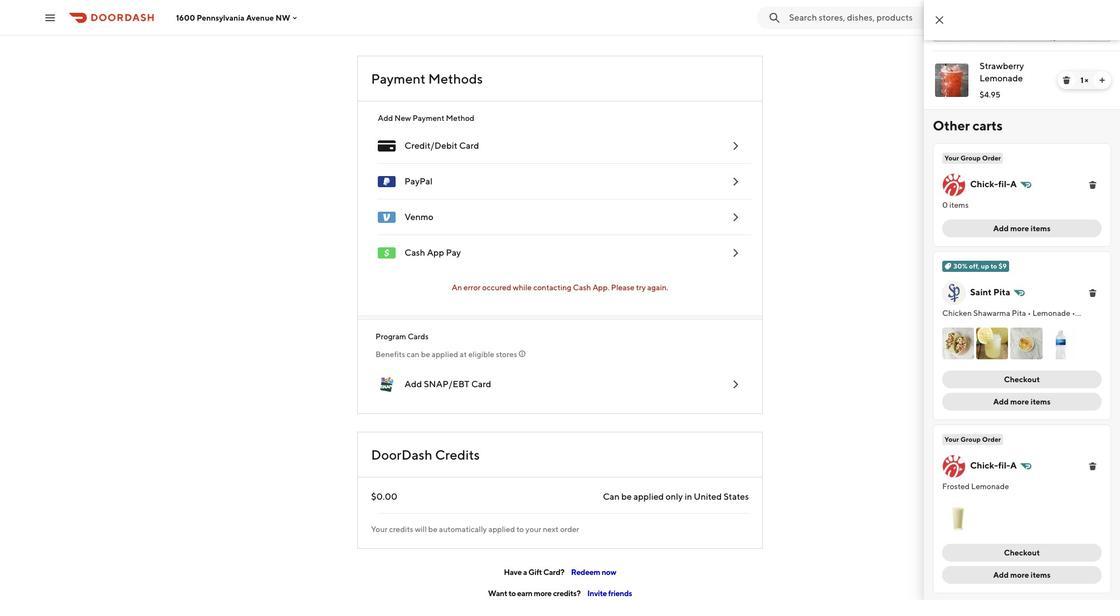 Task type: vqa. For each thing, say whether or not it's contained in the screenshot.
Chili cheese fries button
no



Task type: describe. For each thing, give the bounding box(es) containing it.
0 horizontal spatial to
[[509, 589, 516, 598]]

frosted lemonade
[[943, 482, 1010, 491]]

please
[[611, 283, 635, 292]]

automatically
[[439, 525, 487, 534]]

add one to cart image
[[1099, 76, 1107, 85]]

0 horizontal spatial pita
[[994, 287, 1011, 298]]

1 add more items link from the top
[[943, 220, 1102, 238]]

cash app pay
[[405, 248, 461, 258]]

eligible
[[469, 350, 495, 359]]

while
[[513, 283, 532, 292]]

add snap/ebt card
[[405, 379, 492, 390]]

an error occured while contacting cash app. please try again.
[[452, 283, 669, 292]]

again.
[[648, 283, 669, 292]]

more for first the add more items button from the top of the page
[[1011, 224, 1030, 233]]

chick-fil-a for lemonade
[[971, 461, 1017, 471]]

chick- for lemonade
[[971, 461, 999, 471]]

a for 0 items
[[1011, 179, 1017, 190]]

add for first the add more items button from the top of the page
[[994, 224, 1009, 233]]

credits
[[435, 447, 480, 463]]

earn
[[517, 589, 533, 598]]

chicken shawarma pita • lemonade • hummus • water
[[943, 309, 1076, 329]]

credits
[[389, 525, 414, 534]]

only
[[666, 492, 683, 502]]

open menu image
[[43, 11, 57, 24]]

your group order for lemonade
[[945, 436, 1002, 444]]

payment inside menu
[[413, 114, 445, 123]]

delete saved cart image
[[1089, 181, 1098, 190]]

add more items link for chick-fil-a
[[943, 567, 1102, 585]]

next
[[543, 525, 559, 534]]

redeem
[[571, 568, 601, 577]]

fil- for items
[[999, 179, 1011, 190]]

pennsylvania
[[197, 13, 245, 22]]

remove item from cart image
[[1063, 76, 1072, 85]]

will
[[415, 525, 427, 534]]

1 ×
[[1081, 76, 1089, 85]]

doordash credits
[[371, 447, 480, 463]]

new
[[395, 114, 411, 123]]

off,
[[970, 262, 980, 270]]

checkout button for chick-fil-a
[[943, 544, 1102, 562]]

benefits can be applied at eligible stores button
[[376, 349, 745, 360]]

contacting
[[534, 283, 572, 292]]

app.
[[593, 283, 610, 292]]

1 add more items button from the top
[[943, 220, 1102, 238]]

30%
[[954, 262, 968, 270]]

avenue
[[246, 13, 274, 22]]

other carts
[[933, 118, 1003, 133]]

menu containing credit/debit card
[[369, 113, 752, 304]]

credits?
[[553, 589, 581, 598]]

30% off, up to $9
[[954, 262, 1008, 270]]

friends
[[609, 589, 632, 598]]

order for lemonade
[[983, 436, 1002, 444]]

payment methods
[[371, 71, 483, 86]]

app
[[427, 248, 444, 258]]

lemonade for strawberry lemonade
[[980, 73, 1024, 84]]

cards
[[408, 332, 429, 341]]

chicken shawarma pita image
[[943, 328, 975, 360]]

hummus
[[943, 320, 975, 329]]

frosted lemonade image
[[943, 501, 975, 533]]

invite friends link
[[588, 589, 632, 598]]

want
[[488, 589, 508, 598]]

error
[[464, 283, 481, 292]]

at
[[460, 350, 467, 359]]

$9
[[999, 262, 1008, 270]]

2 horizontal spatial to
[[991, 262, 998, 270]]

close image
[[933, 13, 947, 27]]

order
[[561, 525, 580, 534]]

united
[[694, 492, 722, 502]]

up
[[982, 262, 990, 270]]

water image
[[1045, 328, 1077, 360]]

other
[[933, 118, 971, 133]]

add more items for saint pita
[[994, 398, 1051, 407]]

in
[[685, 492, 693, 502]]

shawarma
[[974, 309, 1011, 318]]

add new payment method image for paypal
[[729, 175, 743, 188]]

add more items button for saint pita
[[943, 393, 1102, 411]]

redeem now
[[571, 568, 617, 577]]

strawberry lemonade
[[980, 61, 1025, 84]]

your for frosted
[[945, 436, 960, 444]]

methods
[[429, 71, 483, 86]]

0 vertical spatial cash
[[405, 248, 425, 258]]

2 horizontal spatial applied
[[634, 492, 664, 502]]

your for 0
[[945, 154, 960, 162]]

1 vertical spatial card
[[472, 379, 492, 390]]

gift
[[529, 568, 542, 577]]

try
[[636, 283, 646, 292]]

benefits
[[376, 350, 405, 359]]

venmo
[[405, 212, 434, 222]]

a
[[523, 568, 527, 577]]

add new payment method image for pay
[[729, 246, 743, 260]]

occured
[[483, 283, 512, 292]]

benefits can be applied at eligible stores
[[376, 350, 517, 359]]

states
[[724, 492, 749, 502]]

$0.00
[[371, 492, 398, 502]]

can
[[407, 350, 420, 359]]

add for menu containing credit/debit card
[[378, 114, 393, 123]]

program cards
[[376, 332, 429, 341]]

$4.95
[[980, 90, 1001, 99]]

nw
[[276, 13, 290, 22]]

snap/ebt
[[424, 379, 470, 390]]

delete saved cart image for chick-fil-a
[[1089, 462, 1098, 471]]

program
[[376, 332, 406, 341]]

have a gift card?
[[504, 568, 565, 577]]

more for the add more items button for chick-fil-a
[[1011, 571, 1030, 580]]

want to earn more credits?
[[488, 589, 581, 598]]

1 add new payment method image from the top
[[729, 211, 743, 224]]

add for the add more items button for chick-fil-a
[[994, 571, 1009, 580]]

saint
[[971, 287, 992, 298]]

your credits will be automatically applied to your next order
[[371, 525, 580, 534]]

a for frosted lemonade
[[1011, 461, 1017, 471]]

0
[[943, 201, 948, 210]]

1 horizontal spatial •
[[1028, 309, 1032, 318]]

your group order for items
[[945, 154, 1002, 162]]

1
[[1081, 76, 1084, 85]]



Task type: locate. For each thing, give the bounding box(es) containing it.
0 vertical spatial delete saved cart image
[[1089, 289, 1098, 298]]

2 vertical spatial add new payment method image
[[729, 378, 743, 391]]

1 vertical spatial add more items
[[994, 398, 1051, 407]]

to left the "earn"
[[509, 589, 516, 598]]

order down carts
[[983, 154, 1002, 162]]

cash left app.
[[573, 283, 591, 292]]

2 checkout button from the top
[[943, 544, 1102, 562]]

add more items button for chick-fil-a
[[943, 567, 1102, 585]]

can be applied only in united states
[[603, 492, 749, 502]]

checkout for saint pita
[[1005, 375, 1041, 384]]

2 a from the top
[[1011, 461, 1017, 471]]

2 order from the top
[[983, 436, 1002, 444]]

pita right saint on the right top of the page
[[994, 287, 1011, 298]]

invite
[[588, 589, 607, 598]]

2 add more items link from the top
[[943, 393, 1102, 411]]

2 horizontal spatial •
[[1073, 309, 1076, 318]]

add
[[378, 114, 393, 123], [994, 224, 1009, 233], [405, 379, 422, 390], [994, 398, 1009, 407], [994, 571, 1009, 580]]

2 vertical spatial to
[[509, 589, 516, 598]]

add new payment method image for card
[[729, 378, 743, 391]]

lemonade down strawberry
[[980, 73, 1024, 84]]

1 vertical spatial your
[[945, 436, 960, 444]]

• up the hummus image in the bottom right of the page
[[1028, 309, 1032, 318]]

fil-
[[999, 179, 1011, 190], [999, 461, 1011, 471]]

to left $9
[[991, 262, 998, 270]]

pay
[[446, 248, 461, 258]]

add more items link
[[943, 220, 1102, 238], [943, 393, 1102, 411], [943, 567, 1102, 585]]

card
[[459, 141, 479, 151], [472, 379, 492, 390]]

your up frosted
[[945, 436, 960, 444]]

add more items for chick-fil-a
[[994, 571, 1051, 580]]

1 vertical spatial add new payment method image
[[729, 246, 743, 260]]

0 vertical spatial add more items
[[994, 224, 1051, 233]]

lemonade
[[980, 73, 1024, 84], [1033, 309, 1071, 318], [972, 482, 1010, 491]]

hummus image
[[1011, 328, 1043, 360]]

0 vertical spatial order
[[983, 154, 1002, 162]]

applied left your
[[489, 525, 515, 534]]

items for add more items link associated with chick-fil-a
[[1031, 571, 1051, 580]]

lemonade right frosted
[[972, 482, 1010, 491]]

2 add new payment method image from the top
[[729, 175, 743, 188]]

• left water
[[976, 320, 980, 329]]

1 horizontal spatial to
[[517, 525, 524, 534]]

credit/debit
[[405, 141, 458, 151]]

strawberry lemonade image
[[936, 64, 969, 97]]

strawberry
[[980, 61, 1025, 71]]

your left credits
[[371, 525, 388, 534]]

payment up new
[[371, 71, 426, 86]]

an
[[452, 283, 462, 292]]

2 chick- from the top
[[971, 461, 999, 471]]

your group order
[[945, 154, 1002, 162], [945, 436, 1002, 444]]

add snap/ebt card image
[[378, 376, 396, 394]]

lemonade up water image
[[1033, 309, 1071, 318]]

frosted
[[943, 482, 970, 491]]

3 add more items link from the top
[[943, 567, 1102, 585]]

1 chick-fil-a from the top
[[971, 179, 1017, 190]]

• up water image
[[1073, 309, 1076, 318]]

applied left only
[[634, 492, 664, 502]]

2 your group order from the top
[[945, 436, 1002, 444]]

1 group from the top
[[961, 154, 981, 162]]

1 vertical spatial fil-
[[999, 461, 1011, 471]]

add new payment method
[[378, 114, 475, 123]]

1 add more items from the top
[[994, 224, 1051, 233]]

1 checkout button from the top
[[943, 371, 1102, 389]]

0 vertical spatial checkout button
[[943, 371, 1102, 389]]

items
[[950, 201, 969, 210], [1031, 224, 1051, 233], [1031, 398, 1051, 407], [1031, 571, 1051, 580]]

2 vertical spatial add more items button
[[943, 567, 1102, 585]]

card down 'eligible'
[[472, 379, 492, 390]]

group up frosted lemonade
[[961, 436, 981, 444]]

0 vertical spatial fil-
[[999, 179, 1011, 190]]

your
[[945, 154, 960, 162], [945, 436, 960, 444], [371, 525, 388, 534]]

0 vertical spatial card
[[459, 141, 479, 151]]

1 vertical spatial checkout button
[[943, 544, 1102, 562]]

cash left "app"
[[405, 248, 425, 258]]

0 vertical spatial add more items button
[[943, 220, 1102, 238]]

applied inside button
[[432, 350, 459, 359]]

1 checkout from the top
[[1005, 375, 1041, 384]]

to
[[991, 262, 998, 270], [517, 525, 524, 534], [509, 589, 516, 598]]

1 vertical spatial pita
[[1013, 309, 1027, 318]]

your group order down other carts
[[945, 154, 1002, 162]]

applied
[[432, 350, 459, 359], [634, 492, 664, 502], [489, 525, 515, 534]]

0 vertical spatial checkout
[[1005, 375, 1041, 384]]

0 items
[[943, 201, 969, 210]]

now
[[602, 568, 617, 577]]

card down method
[[459, 141, 479, 151]]

1600
[[176, 13, 195, 22]]

order up frosted lemonade
[[983, 436, 1002, 444]]

a
[[1011, 179, 1017, 190], [1011, 461, 1017, 471]]

group down other carts
[[961, 154, 981, 162]]

1 vertical spatial cash
[[573, 283, 591, 292]]

checkout
[[1005, 375, 1041, 384], [1005, 549, 1041, 558]]

payment right new
[[413, 114, 445, 123]]

1 fil- from the top
[[999, 179, 1011, 190]]

lemonade inside strawberry lemonade
[[980, 73, 1024, 84]]

add inside menu
[[378, 114, 393, 123]]

chicken
[[943, 309, 973, 318]]

2 vertical spatial applied
[[489, 525, 515, 534]]

redeem now link
[[571, 568, 617, 577]]

2 chick-fil-a from the top
[[971, 461, 1017, 471]]

2 fil- from the top
[[999, 461, 1011, 471]]

doordash
[[371, 447, 433, 463]]

0 vertical spatial payment
[[371, 71, 426, 86]]

0 vertical spatial add more items link
[[943, 220, 1102, 238]]

add more items
[[994, 224, 1051, 233], [994, 398, 1051, 407], [994, 571, 1051, 580]]

3 add more items button from the top
[[943, 567, 1102, 585]]

chick- for items
[[971, 179, 999, 190]]

1600 pennsylvania avenue nw
[[176, 13, 290, 22]]

lemonade for frosted lemonade
[[972, 482, 1010, 491]]

2 add more items from the top
[[994, 398, 1051, 407]]

1 vertical spatial order
[[983, 436, 1002, 444]]

checkout for chick-fil-a
[[1005, 549, 1041, 558]]

be inside benefits can be applied at eligible stores button
[[421, 350, 430, 359]]

1 vertical spatial be
[[622, 492, 632, 502]]

paypal
[[405, 176, 433, 187]]

order for items
[[983, 154, 1002, 162]]

method
[[446, 114, 475, 123]]

1 vertical spatial group
[[961, 436, 981, 444]]

items for 3rd add more items link from the bottom
[[1031, 224, 1051, 233]]

group
[[961, 154, 981, 162], [961, 436, 981, 444]]

delete saved cart image for saint pita
[[1089, 289, 1098, 298]]

1 vertical spatial add more items link
[[943, 393, 1102, 411]]

carts
[[973, 118, 1003, 133]]

0 vertical spatial add new payment method image
[[729, 211, 743, 224]]

your
[[526, 525, 542, 534]]

have
[[504, 568, 522, 577]]

add more items link for saint pita
[[943, 393, 1102, 411]]

your down other
[[945, 154, 960, 162]]

lemonade image
[[977, 328, 1009, 360]]

1 vertical spatial to
[[517, 525, 524, 534]]

items for add more items link related to saint pita
[[1031, 398, 1051, 407]]

add new payment method image
[[729, 139, 743, 153], [729, 175, 743, 188]]

1 chick- from the top
[[971, 179, 999, 190]]

0 vertical spatial lemonade
[[980, 73, 1024, 84]]

×
[[1085, 76, 1089, 85]]

1 vertical spatial applied
[[634, 492, 664, 502]]

2 vertical spatial add more items
[[994, 571, 1051, 580]]

2 vertical spatial be
[[429, 525, 438, 534]]

2 vertical spatial your
[[371, 525, 388, 534]]

0 horizontal spatial applied
[[432, 350, 459, 359]]

0 vertical spatial group
[[961, 154, 981, 162]]

more for the add more items button related to saint pita
[[1011, 398, 1030, 407]]

2 group from the top
[[961, 436, 981, 444]]

2 vertical spatial lemonade
[[972, 482, 1010, 491]]

pita
[[994, 287, 1011, 298], [1013, 309, 1027, 318]]

0 vertical spatial a
[[1011, 179, 1017, 190]]

0 vertical spatial be
[[421, 350, 430, 359]]

lemonade inside chicken shawarma pita • lemonade • hummus • water
[[1033, 309, 1071, 318]]

card inside menu
[[459, 141, 479, 151]]

can
[[603, 492, 620, 502]]

menu
[[369, 113, 752, 304]]

1 delete saved cart image from the top
[[1089, 289, 1098, 298]]

group for items
[[961, 154, 981, 162]]

1 vertical spatial checkout
[[1005, 549, 1041, 558]]

0 vertical spatial pita
[[994, 287, 1011, 298]]

1 vertical spatial add new payment method image
[[729, 175, 743, 188]]

2 add more items button from the top
[[943, 393, 1102, 411]]

0 vertical spatial your group order
[[945, 154, 1002, 162]]

1 vertical spatial your group order
[[945, 436, 1002, 444]]

more
[[1011, 224, 1030, 233], [1011, 398, 1030, 407], [1011, 571, 1030, 580], [534, 589, 552, 598]]

order
[[983, 154, 1002, 162], [983, 436, 1002, 444]]

1600 pennsylvania avenue nw button
[[176, 13, 299, 22]]

credit/debit card
[[405, 141, 479, 151]]

invite friends
[[588, 589, 632, 598]]

add for the add more items button related to saint pita
[[994, 398, 1009, 407]]

map region
[[821, 0, 1121, 113]]

1 horizontal spatial applied
[[489, 525, 515, 534]]

your group order up frosted lemonade
[[945, 436, 1002, 444]]

1 vertical spatial add more items button
[[943, 393, 1102, 411]]

0 vertical spatial add new payment method image
[[729, 139, 743, 153]]

add new payment method image for credit/debit card
[[729, 139, 743, 153]]

3 add new payment method image from the top
[[729, 378, 743, 391]]

chick-fil-a
[[971, 179, 1017, 190], [971, 461, 1017, 471]]

1 vertical spatial payment
[[413, 114, 445, 123]]

2 vertical spatial add more items link
[[943, 567, 1102, 585]]

chick-fil-a for items
[[971, 179, 1017, 190]]

1 horizontal spatial cash
[[573, 283, 591, 292]]

powered by google image
[[937, 25, 970, 36]]

to left your
[[517, 525, 524, 534]]

show menu image
[[378, 137, 396, 155]]

0 vertical spatial to
[[991, 262, 998, 270]]

1 your group order from the top
[[945, 154, 1002, 162]]

delete saved cart image
[[1089, 289, 1098, 298], [1089, 462, 1098, 471]]

1 vertical spatial chick-fil-a
[[971, 461, 1017, 471]]

fil- for lemonade
[[999, 461, 1011, 471]]

0 vertical spatial chick-
[[971, 179, 999, 190]]

0 vertical spatial chick-fil-a
[[971, 179, 1017, 190]]

1 add new payment method image from the top
[[729, 139, 743, 153]]

1 vertical spatial delete saved cart image
[[1089, 462, 1098, 471]]

2 delete saved cart image from the top
[[1089, 462, 1098, 471]]

checkout button for saint pita
[[943, 371, 1102, 389]]

payment
[[371, 71, 426, 86], [413, 114, 445, 123]]

group for lemonade
[[961, 436, 981, 444]]

water
[[981, 320, 1003, 329]]

checkout button
[[943, 371, 1102, 389], [943, 544, 1102, 562]]

saint pita
[[971, 287, 1011, 298]]

0 vertical spatial your
[[945, 154, 960, 162]]

2 add new payment method image from the top
[[729, 246, 743, 260]]

add new payment method image
[[729, 211, 743, 224], [729, 246, 743, 260], [729, 378, 743, 391]]

stores
[[496, 350, 517, 359]]

pita inside chicken shawarma pita • lemonade • hummus • water
[[1013, 309, 1027, 318]]

2 checkout from the top
[[1005, 549, 1041, 558]]

card?
[[544, 568, 565, 577]]

0 vertical spatial applied
[[432, 350, 459, 359]]

0 horizontal spatial •
[[976, 320, 980, 329]]

1 vertical spatial a
[[1011, 461, 1017, 471]]

1 horizontal spatial pita
[[1013, 309, 1027, 318]]

1 order from the top
[[983, 154, 1002, 162]]

applied left at
[[432, 350, 459, 359]]

3 add more items from the top
[[994, 571, 1051, 580]]

pita right shawarma
[[1013, 309, 1027, 318]]

1 vertical spatial chick-
[[971, 461, 999, 471]]

0 horizontal spatial cash
[[405, 248, 425, 258]]

1 a from the top
[[1011, 179, 1017, 190]]

1 vertical spatial lemonade
[[1033, 309, 1071, 318]]



